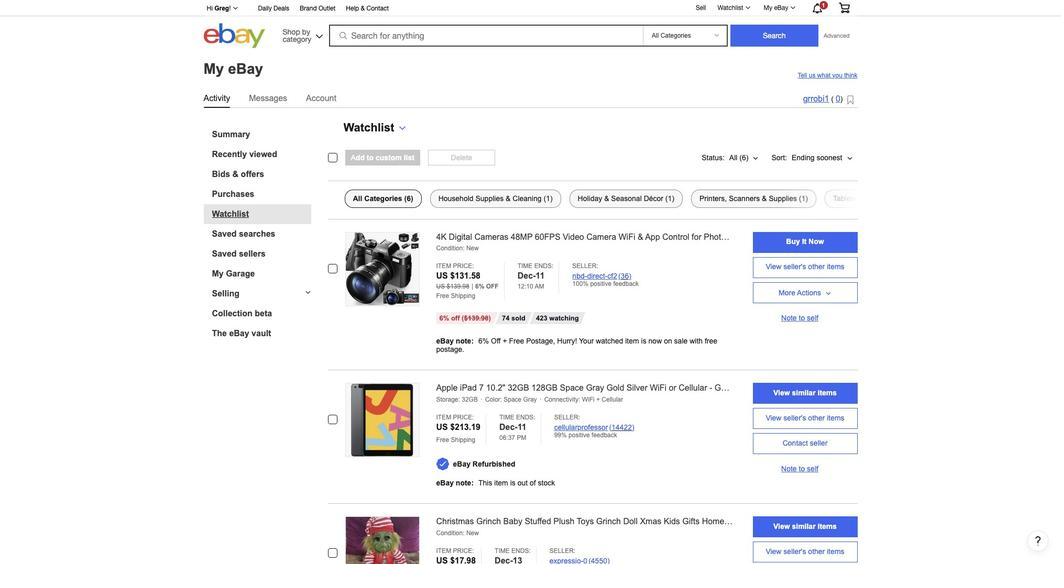 Task type: locate. For each thing, give the bounding box(es) containing it.
item right this
[[495, 479, 508, 488]]

my for the "my ebay" link
[[764, 4, 773, 12]]

1 vertical spatial dec-
[[500, 423, 518, 432]]

note to self down "contact seller" "button"
[[782, 465, 819, 474]]

2 view seller's other items button from the top
[[753, 409, 858, 430]]

my ebay up the "activity"
[[204, 61, 263, 77]]

2 vertical spatial 6%
[[479, 337, 489, 346]]

my inside account navigation
[[764, 4, 773, 12]]

gold
[[607, 384, 625, 393]]

0 vertical spatial view seller's other items button
[[753, 257, 858, 278]]

shop by category banner
[[201, 0, 858, 51]]

ebay left refurbished
[[453, 460, 471, 469]]

3 seller's from the top
[[784, 548, 807, 556]]

all
[[730, 153, 738, 162]]

cellular left -
[[679, 384, 707, 393]]

apple ipad 7 10.2" 32gb 128gb space gray gold silver wifi or cellular - good
[[436, 384, 735, 393]]

watchlist button
[[344, 121, 407, 134]]

saved up saved sellers
[[212, 229, 237, 238]]

0 vertical spatial view seller's other items
[[766, 263, 845, 271]]

price: down christmas
[[453, 548, 474, 555]]

0 horizontal spatial :
[[458, 396, 460, 404]]

2 vertical spatial to
[[799, 465, 805, 474]]

& for offers
[[233, 170, 239, 179]]

account navigation
[[201, 0, 858, 16]]

positive
[[591, 281, 612, 288], [569, 432, 590, 439]]

6% for 6% off + free postage, hurry! your watched item is now on sale with free postage.
[[479, 337, 489, 346]]

1 horizontal spatial grinch
[[596, 517, 621, 526]]

(
[[832, 95, 834, 104], [462, 315, 464, 323]]

make this page your my ebay homepage image
[[847, 95, 854, 105]]

0 vertical spatial positive
[[591, 281, 612, 288]]

1 vertical spatial to
[[799, 314, 805, 322]]

watchlist right sell link
[[718, 4, 744, 12]]

2 note to self from the top
[[782, 465, 819, 474]]

:
[[458, 396, 460, 404], [500, 396, 502, 404], [579, 396, 581, 404]]

nbd-
[[573, 272, 587, 281]]

3 : from the left
[[579, 396, 581, 404]]

view similar items
[[774, 389, 837, 397], [774, 522, 837, 531]]

off
[[486, 283, 499, 291]]

seller: for us $131.58
[[573, 263, 599, 270]]

watchlist up "add"
[[344, 121, 394, 134]]

seller: up "cellularprofessor" link
[[554, 414, 580, 422]]

2 vertical spatial us
[[436, 423, 448, 432]]

view seller's other items for apple ipad 7 10.2" 32gb 128gb space gray gold silver wifi or cellular - good
[[766, 414, 845, 422]]

other for apple ipad 7 10.2" 32gb 128gb space gray gold silver wifi or cellular - good
[[809, 414, 825, 422]]

11 for us $213.19
[[518, 423, 527, 432]]

0 vertical spatial similar
[[792, 389, 816, 397]]

1 seller's from the top
[[784, 263, 807, 271]]

0 vertical spatial watchlist
[[718, 4, 744, 12]]

saved for saved searches
[[212, 229, 237, 238]]

item right watched
[[626, 337, 639, 346]]

0 horizontal spatial space
[[504, 396, 522, 404]]

1 horizontal spatial wifi
[[619, 233, 636, 241]]

$213.19
[[450, 423, 481, 432]]

& for contact
[[361, 5, 365, 12]]

space right color
[[504, 396, 522, 404]]

0 horizontal spatial contact
[[367, 5, 389, 12]]

the ebay vault link
[[212, 329, 311, 338]]

price: inside item price: us $131.58 us $139.98 | 6% off free shipping
[[453, 263, 474, 270]]

item down storage
[[436, 414, 451, 422]]

plush
[[554, 517, 575, 526]]

item inside item price: us $213.19 free shipping
[[436, 414, 451, 422]]

1 horizontal spatial :
[[500, 396, 502, 404]]

6% off + free postage, hurry! your watched item is now on sale with free postage.
[[436, 337, 718, 354]]

is
[[641, 337, 647, 346], [510, 479, 516, 488]]

us inside item price: us $213.19 free shipping
[[436, 423, 448, 432]]

0 horizontal spatial )
[[489, 315, 491, 323]]

1 vertical spatial item
[[436, 414, 451, 422]]

note to self button
[[753, 307, 858, 328], [753, 459, 858, 480]]

2 self from the top
[[807, 465, 819, 474]]

your shopping cart image
[[839, 3, 851, 13]]

none submit inside shop by category banner
[[731, 25, 819, 47]]

condition: inside christmas grinch baby stuffed plush toys grinch doll xmas kids gifts home decor condition: new
[[436, 530, 465, 537]]

ends:
[[535, 263, 554, 270], [516, 414, 536, 422], [512, 548, 531, 555]]

saved inside saved searches link
[[212, 229, 237, 238]]

baby
[[504, 517, 523, 526]]

ends: inside time ends: dec-11 06:37 pm
[[516, 414, 536, 422]]

self for apple ipad 7 10.2" 32gb 128gb space gray gold silver wifi or cellular - good
[[807, 465, 819, 474]]

self
[[807, 314, 819, 322], [807, 465, 819, 474]]

note to self down more actions
[[782, 314, 819, 322]]

1 horizontal spatial cellular
[[679, 384, 707, 393]]

note: down the '6% off ( $139.98 )'
[[456, 337, 474, 346]]

cellular down the gold
[[602, 396, 623, 404]]

seller: inside seller: cellularprofessor (14422) 99% positive feedback
[[554, 414, 580, 422]]

2 vertical spatial my
[[212, 269, 224, 278]]

item price: us $131.58 us $139.98 | 6% off free shipping
[[436, 263, 499, 300]]

& right bids
[[233, 170, 239, 179]]

price:
[[453, 263, 474, 270], [453, 414, 474, 422], [453, 548, 474, 555]]

watchlist down purchases at the left of page
[[212, 209, 249, 218]]

watchlist link down purchases link
[[212, 209, 311, 219]]

watchlist link right sell link
[[712, 2, 755, 14]]

condition:
[[436, 245, 465, 252], [436, 530, 465, 537]]

11 inside time ends: dec-11 06:37 pm
[[518, 423, 527, 432]]

is inside 6% off + free postage, hurry! your watched item is now on sale with free postage.
[[641, 337, 647, 346]]

to down more actions
[[799, 314, 805, 322]]

seller
[[810, 439, 828, 448]]

free right the off
[[509, 337, 524, 346]]

2 vertical spatial view seller's other items button
[[753, 542, 858, 563]]

to down "contact seller" "button"
[[799, 465, 805, 474]]

1 view seller's other items button from the top
[[753, 257, 858, 278]]

1 vertical spatial &
[[233, 170, 239, 179]]

pm
[[517, 435, 527, 442]]

deals
[[274, 5, 289, 12]]

view seller's other items
[[766, 263, 845, 271], [766, 414, 845, 422], [766, 548, 845, 556]]

0 vertical spatial wifi
[[619, 233, 636, 241]]

shipping inside item price: us $213.19 free shipping
[[451, 437, 476, 444]]

time inside time ends: dec-11 12:10 am
[[518, 263, 533, 270]]

3 us from the top
[[436, 423, 448, 432]]

positive inside seller: nbd-direct-cf2 (36) 100% positive feedback
[[591, 281, 612, 288]]

(36) link
[[619, 272, 632, 281]]

seller: down plush
[[550, 548, 576, 555]]

1 vertical spatial view similar items button
[[753, 517, 858, 538]]

0 vertical spatial note:
[[456, 337, 474, 346]]

note to self button down more actions popup button
[[753, 307, 858, 328]]

bids
[[212, 170, 230, 179]]

2 : from the left
[[500, 396, 502, 404]]

new for grinch
[[467, 530, 479, 537]]

cameras
[[475, 233, 509, 241]]

0 vertical spatial time
[[518, 263, 533, 270]]

item up $131.58
[[436, 263, 451, 270]]

contact seller button
[[753, 434, 858, 455]]

2 vertical spatial free
[[436, 437, 449, 444]]

free inside item price: us $213.19 free shipping
[[436, 437, 449, 444]]

saved searches
[[212, 229, 275, 238]]

us for $213.19
[[436, 423, 448, 432]]

christmas
[[436, 517, 474, 526]]

2 view similar items from the top
[[774, 522, 837, 531]]

2 condition: from the top
[[436, 530, 465, 537]]

new inside the 4k digital cameras 48mp 60fps video camera wifi & app control for photography condition: new
[[467, 245, 479, 252]]

2 vertical spatial watchlist
[[212, 209, 249, 218]]

cellularprofessor
[[554, 424, 608, 432]]

1 vertical spatial shipping
[[451, 437, 476, 444]]

6% left the off
[[479, 337, 489, 346]]

wifi right camera
[[619, 233, 636, 241]]

: for connectivity
[[579, 396, 581, 404]]

sale
[[675, 337, 688, 346]]

toys
[[577, 517, 594, 526]]

0 vertical spatial note to self
[[782, 314, 819, 322]]

price: for $131.58
[[453, 263, 474, 270]]

time up 12:10
[[518, 263, 533, 270]]

seller: for us $213.19
[[554, 414, 580, 422]]

0 horizontal spatial cellular
[[602, 396, 623, 404]]

1 vertical spatial 32gb
[[462, 396, 478, 404]]

note to self button for apple ipad 7 10.2" 32gb 128gb space gray gold silver wifi or cellular - good
[[753, 459, 858, 480]]

0 vertical spatial shipping
[[451, 293, 476, 300]]

1 price: from the top
[[453, 263, 474, 270]]

1 vertical spatial us
[[436, 283, 445, 291]]

: down ipad at the left of the page
[[458, 396, 460, 404]]

1 similar from the top
[[792, 389, 816, 397]]

us left |
[[436, 283, 445, 291]]

4k digital cameras 48mp 60fps video camera wifi & app control for photography link
[[436, 232, 752, 243]]

2 note to self button from the top
[[753, 459, 858, 480]]

time ends: dec-11 12:10 am
[[518, 263, 554, 291]]

1 condition: from the top
[[436, 245, 465, 252]]

11 up pm
[[518, 423, 527, 432]]

ends: inside time ends: dec-11 12:10 am
[[535, 263, 554, 270]]

1 horizontal spatial space
[[560, 384, 584, 393]]

0 vertical spatial 6%
[[476, 283, 485, 291]]

) left 74
[[489, 315, 491, 323]]

cellularprofessor link
[[554, 424, 608, 432]]

6% off ( $139.98 )
[[440, 315, 491, 323]]

0 vertical spatial seller:
[[573, 263, 599, 270]]

contact left seller
[[783, 439, 808, 448]]

price: up $213.19
[[453, 414, 474, 422]]

dec- inside time ends: dec-11 12:10 am
[[518, 272, 536, 281]]

my ebay left 1 'dropdown button'
[[764, 4, 789, 12]]

& right the help
[[361, 5, 365, 12]]

1 new from the top
[[467, 245, 479, 252]]

1 vertical spatial wifi
[[650, 384, 667, 393]]

condition: down 4k
[[436, 245, 465, 252]]

( inside grrobi1 ( 0 )
[[832, 95, 834, 104]]

0 vertical spatial to
[[367, 153, 374, 162]]

11 for us $131.58
[[536, 272, 545, 281]]

& inside the 4k digital cameras 48mp 60fps video camera wifi & app control for photography condition: new
[[638, 233, 644, 241]]

new down digital on the left top of page
[[467, 245, 479, 252]]

2 saved from the top
[[212, 249, 237, 258]]

new inside christmas grinch baby stuffed plush toys grinch doll xmas kids gifts home decor condition: new
[[467, 530, 479, 537]]

32gb inside "link"
[[508, 384, 529, 393]]

sold
[[512, 315, 526, 323]]

0 vertical spatial item
[[436, 263, 451, 270]]

condition: inside the 4k digital cameras 48mp 60fps video camera wifi & app control for photography condition: new
[[436, 245, 465, 252]]

1 vertical spatial watchlist
[[344, 121, 394, 134]]

with
[[690, 337, 703, 346]]

0 vertical spatial view similar items
[[774, 389, 837, 397]]

2 vertical spatial ends:
[[512, 548, 531, 555]]

tell us what you think
[[798, 72, 858, 79]]

us left $213.19
[[436, 423, 448, 432]]

my up selling
[[212, 269, 224, 278]]

time down the baby
[[495, 548, 510, 555]]

0 vertical spatial note
[[782, 314, 797, 322]]

gifts
[[683, 517, 700, 526]]

+ right the off
[[503, 337, 507, 346]]

2 vertical spatial &
[[638, 233, 644, 241]]

note to self button down "contact seller" "button"
[[753, 459, 858, 480]]

ends: up pm
[[516, 414, 536, 422]]

1 vertical spatial note to self button
[[753, 459, 858, 480]]

1 shipping from the top
[[451, 293, 476, 300]]

1 self from the top
[[807, 314, 819, 322]]

( left 0
[[832, 95, 834, 104]]

&
[[361, 5, 365, 12], [233, 170, 239, 179], [638, 233, 644, 241]]

hurry!
[[557, 337, 577, 346]]

2 price: from the top
[[453, 414, 474, 422]]

ebay left 1 'dropdown button'
[[775, 4, 789, 12]]

2 seller's from the top
[[784, 414, 807, 422]]

0 vertical spatial )
[[841, 95, 843, 104]]

None submit
[[731, 25, 819, 47]]

0 vertical spatial my
[[764, 4, 773, 12]]

2 grinch from the left
[[596, 517, 621, 526]]

contact seller
[[783, 439, 828, 448]]

: down apple ipad 7 10.2" 32gb 128gb space gray gold silver wifi or cellular - good "link"
[[579, 396, 581, 404]]

wifi
[[619, 233, 636, 241], [650, 384, 667, 393], [582, 396, 595, 404]]

dec- inside time ends: dec-11 06:37 pm
[[500, 423, 518, 432]]

your
[[579, 337, 594, 346]]

1 vertical spatial view similar items
[[774, 522, 837, 531]]

connectivity : wifi + cellular
[[544, 396, 623, 404]]

6% left off
[[440, 315, 449, 323]]

0 horizontal spatial (
[[462, 315, 464, 323]]

watchlist for rightmost watchlist link
[[718, 4, 744, 12]]

423
[[536, 315, 547, 323]]

time down the color : space gray
[[500, 414, 515, 422]]

item inside item price: us $131.58 us $139.98 | 6% off free shipping
[[436, 263, 451, 270]]

: down 10.2"
[[500, 396, 502, 404]]

price: up $131.58
[[453, 263, 474, 270]]

11 up am
[[536, 272, 545, 281]]

positive right 100%
[[591, 281, 612, 288]]

time for us $213.19
[[500, 414, 515, 422]]

0 vertical spatial view similar items button
[[753, 383, 858, 404]]

2 item from the top
[[436, 414, 451, 422]]

note: left this
[[456, 479, 474, 488]]

to right "add"
[[367, 153, 374, 162]]

& inside account navigation
[[361, 5, 365, 12]]

6% inside 6% off + free postage, hurry! your watched item is now on sale with free postage.
[[479, 337, 489, 346]]

: for color
[[500, 396, 502, 404]]

1 vertical spatial 6%
[[440, 315, 449, 323]]

my ebay main content
[[4, 51, 1057, 565]]

wifi inside the 4k digital cameras 48mp 60fps video camera wifi & app control for photography condition: new
[[619, 233, 636, 241]]

1 vertical spatial cellular
[[602, 396, 623, 404]]

1 us from the top
[[436, 272, 448, 281]]

0 horizontal spatial +
[[503, 337, 507, 346]]

0 vertical spatial $139.98
[[447, 283, 470, 291]]

0 vertical spatial feedback
[[614, 281, 639, 288]]

12:10
[[518, 283, 534, 291]]

1 horizontal spatial watchlist
[[344, 121, 394, 134]]

us
[[809, 72, 816, 79]]

1 : from the left
[[458, 396, 460, 404]]

0 vertical spatial gray
[[586, 384, 604, 393]]

32gb up the color : space gray
[[508, 384, 529, 393]]

wifi down apple ipad 7 10.2" 32gb 128gb space gray gold silver wifi or cellular - good "link"
[[582, 396, 595, 404]]

2 vertical spatial seller's
[[784, 548, 807, 556]]

1 vertical spatial contact
[[783, 439, 808, 448]]

0 horizontal spatial is
[[510, 479, 516, 488]]

collection
[[212, 309, 253, 318]]

seller: inside seller: nbd-direct-cf2 (36) 100% positive feedback
[[573, 263, 599, 270]]

2 vertical spatial item
[[436, 548, 451, 555]]

1 vertical spatial time
[[500, 414, 515, 422]]

to for 4k digital cameras 48mp 60fps video camera wifi & app control for photography
[[799, 314, 805, 322]]

selling button
[[204, 289, 311, 299]]

saved searches link
[[212, 229, 311, 239]]

ebay down off
[[436, 337, 454, 346]]

3 view seller's other items from the top
[[766, 548, 845, 556]]

grinch left the baby
[[477, 517, 501, 526]]

sort:
[[772, 153, 787, 162]]

1 note to self from the top
[[782, 314, 819, 322]]

2 view seller's other items from the top
[[766, 414, 845, 422]]

on
[[664, 337, 672, 346]]

free down storage
[[436, 437, 449, 444]]

condition: for 4k
[[436, 245, 465, 252]]

my left 1 'dropdown button'
[[764, 4, 773, 12]]

2 vertical spatial other
[[809, 548, 825, 556]]

wifi left or
[[650, 384, 667, 393]]

price: inside item price: us $213.19 free shipping
[[453, 414, 474, 422]]

the ebay vault
[[212, 329, 271, 338]]

11 inside time ends: dec-11 12:10 am
[[536, 272, 545, 281]]

2 note: from the top
[[456, 479, 474, 488]]

item down christmas
[[436, 548, 451, 555]]

self down "contact seller" "button"
[[807, 465, 819, 474]]

advanced link
[[819, 25, 855, 46]]

1 other from the top
[[809, 263, 825, 271]]

1 vertical spatial )
[[489, 315, 491, 323]]

watchlist inside account navigation
[[718, 4, 744, 12]]

shipping down $213.19
[[451, 437, 476, 444]]

view similar items for second 'view similar items' button from the bottom
[[774, 389, 837, 397]]

1 saved from the top
[[212, 229, 237, 238]]

+ down apple ipad 7 10.2" 32gb 128gb space gray gold silver wifi or cellular - good "link"
[[597, 396, 600, 404]]

free inside item price: us $131.58 us $139.98 | 6% off free shipping
[[436, 293, 449, 300]]

1 note from the top
[[782, 314, 797, 322]]

my up the "activity"
[[204, 61, 224, 77]]

1 vertical spatial +
[[597, 396, 600, 404]]

view seller's other items button for apple ipad 7 10.2" 32gb 128gb space gray gold silver wifi or cellular - good
[[753, 409, 858, 430]]

$139.98 right off
[[464, 315, 489, 323]]

1 item from the top
[[436, 263, 451, 270]]

2 shipping from the top
[[451, 437, 476, 444]]

(14422)
[[609, 424, 635, 432]]

1 note to self button from the top
[[753, 307, 858, 328]]

0 vertical spatial 11
[[536, 272, 545, 281]]

2 horizontal spatial &
[[638, 233, 644, 241]]

6% right |
[[476, 283, 485, 291]]

self down actions
[[807, 314, 819, 322]]

6% for 6% off ( $139.98 )
[[440, 315, 449, 323]]

time for us $131.58
[[518, 263, 533, 270]]

1 view similar items from the top
[[774, 389, 837, 397]]

3 other from the top
[[809, 548, 825, 556]]

gray up connectivity : wifi + cellular
[[586, 384, 604, 393]]

0 vertical spatial is
[[641, 337, 647, 346]]

positive inside seller: cellularprofessor (14422) 99% positive feedback
[[569, 432, 590, 439]]

contact right the help
[[367, 5, 389, 12]]

grinch
[[477, 517, 501, 526], [596, 517, 621, 526]]

0 vertical spatial contact
[[367, 5, 389, 12]]

1 vertical spatial (
[[462, 315, 464, 323]]

1 horizontal spatial (
[[832, 95, 834, 104]]

2 horizontal spatial :
[[579, 396, 581, 404]]

space up connectivity
[[560, 384, 584, 393]]

1 horizontal spatial )
[[841, 95, 843, 104]]

2 similar from the top
[[792, 522, 816, 531]]

item price:
[[436, 548, 474, 555]]

free up the '6% off ( $139.98 )'
[[436, 293, 449, 300]]

gray inside apple ipad 7 10.2" 32gb 128gb space gray gold silver wifi or cellular - good "link"
[[586, 384, 604, 393]]

new down christmas
[[467, 530, 479, 537]]

gray down 128gb
[[524, 396, 537, 404]]

to
[[367, 153, 374, 162], [799, 314, 805, 322], [799, 465, 805, 474]]

0 vertical spatial saved
[[212, 229, 237, 238]]

1 vertical spatial seller's
[[784, 414, 807, 422]]

hi
[[207, 5, 213, 12]]

note down "contact seller" "button"
[[782, 465, 797, 474]]

1 vertical spatial view seller's other items
[[766, 414, 845, 422]]

doll
[[624, 517, 638, 526]]

seller's for apple ipad 7 10.2" 32gb 128gb space gray gold silver wifi or cellular - good
[[784, 414, 807, 422]]

1 horizontal spatial my ebay
[[764, 4, 789, 12]]

( right off
[[462, 315, 464, 323]]

ends: for us $213.19
[[516, 414, 536, 422]]

shipping down |
[[451, 293, 476, 300]]

4k digital cameras 48mp 60fps video camera wifi & app control for photography condition: new
[[436, 233, 752, 252]]

0 vertical spatial (
[[832, 95, 834, 104]]

2 horizontal spatial wifi
[[650, 384, 667, 393]]

offers
[[241, 170, 264, 179]]

0 vertical spatial other
[[809, 263, 825, 271]]

time ends:
[[495, 548, 531, 555]]

seller: up the nbd-
[[573, 263, 599, 270]]

0 horizontal spatial my ebay
[[204, 61, 263, 77]]

dec- up 12:10
[[518, 272, 536, 281]]

view for apple ipad 7 10.2" 32gb 128gb space gray gold silver wifi or cellular - good's the view seller's other items "button"
[[766, 414, 782, 422]]

0 horizontal spatial gray
[[524, 396, 537, 404]]

shop by category
[[283, 28, 312, 43]]

tell us what you think link
[[798, 72, 858, 79]]

messages link
[[249, 91, 287, 105]]

ends: up am
[[535, 263, 554, 270]]

$139.98 down $131.58
[[447, 283, 470, 291]]

0 horizontal spatial positive
[[569, 432, 590, 439]]

1 view seller's other items from the top
[[766, 263, 845, 271]]

dec- up 06:37
[[500, 423, 518, 432]]

us left $131.58
[[436, 272, 448, 281]]

time inside time ends: dec-11 06:37 pm
[[500, 414, 515, 422]]

grinch left doll
[[596, 517, 621, 526]]

2 note from the top
[[782, 465, 797, 474]]

2 vertical spatial view seller's other items
[[766, 548, 845, 556]]

saved up my garage
[[212, 249, 237, 258]]

2 view similar items button from the top
[[753, 517, 858, 538]]

0 vertical spatial note to self button
[[753, 307, 858, 328]]

note down more
[[782, 314, 797, 322]]

0 horizontal spatial watchlist
[[212, 209, 249, 218]]

0 vertical spatial price:
[[453, 263, 474, 270]]

note: for ebay note: this item is out of stock
[[456, 479, 474, 488]]

vault
[[252, 329, 271, 338]]

$139.98 inside item price: us $131.58 us $139.98 | 6% off free shipping
[[447, 283, 470, 291]]

2 horizontal spatial watchlist
[[718, 4, 744, 12]]

0 vertical spatial seller's
[[784, 263, 807, 271]]

32gb down ipad at the left of the page
[[462, 396, 478, 404]]

1 note: from the top
[[456, 337, 474, 346]]

& left the app
[[638, 233, 644, 241]]

0 horizontal spatial watchlist link
[[212, 209, 311, 219]]

is left now
[[641, 337, 647, 346]]

connectivity
[[544, 396, 579, 404]]

ends: for us $131.58
[[535, 263, 554, 270]]

) left make this page your my ebay homepage icon
[[841, 95, 843, 104]]

hi greg !
[[207, 5, 231, 12]]

2 other from the top
[[809, 414, 825, 422]]

2 us from the top
[[436, 283, 445, 291]]

(36)
[[619, 272, 632, 281]]

searches
[[239, 229, 275, 238]]

2 new from the top
[[467, 530, 479, 537]]

positive right the 99%
[[569, 432, 590, 439]]

is left out
[[510, 479, 516, 488]]

ends: down the baby
[[512, 548, 531, 555]]

4k
[[436, 233, 447, 241]]

0 vertical spatial space
[[560, 384, 584, 393]]

condition: down christmas
[[436, 530, 465, 537]]

0 vertical spatial free
[[436, 293, 449, 300]]

more actions button
[[753, 282, 858, 303]]

+ inside 6% off + free postage, hurry! your watched item is now on sale with free postage.
[[503, 337, 507, 346]]

us for $131.58
[[436, 272, 448, 281]]



Task type: vqa. For each thing, say whether or not it's contained in the screenshot.
the right cellular
yes



Task type: describe. For each thing, give the bounding box(es) containing it.
help, opens dialogs image
[[1033, 536, 1044, 547]]

watchlist inside "popup button"
[[344, 121, 394, 134]]

1
[[822, 2, 825, 8]]

out
[[518, 479, 528, 488]]

other for 4k digital cameras 48mp 60fps video camera wifi & app control for photography
[[809, 263, 825, 271]]

watchlist for the bottommost watchlist link
[[212, 209, 249, 218]]

item price: us $213.19 free shipping
[[436, 414, 481, 444]]

recently viewed link
[[212, 150, 311, 159]]

purchases
[[212, 190, 254, 198]]

color
[[485, 396, 500, 404]]

daily
[[258, 5, 272, 12]]

advanced
[[824, 33, 850, 39]]

sellers
[[239, 249, 266, 258]]

feedback inside seller: nbd-direct-cf2 (36) 100% positive feedback
[[614, 281, 639, 288]]

my ebay inside main content
[[204, 61, 263, 77]]

to inside "button"
[[367, 153, 374, 162]]

brand outlet link
[[300, 3, 336, 15]]

item inside 6% off + free postage, hurry! your watched item is now on sale with free postage.
[[626, 337, 639, 346]]

1 vertical spatial space
[[504, 396, 522, 404]]

buy it now
[[787, 237, 824, 246]]

help
[[346, 5, 359, 12]]

christmas grinch baby stuffed plush toys grinch doll xmas kids gifts home decor image
[[346, 517, 419, 565]]

ebay inside account navigation
[[775, 4, 789, 12]]

now
[[809, 237, 824, 246]]

4k digital cameras 48mp 60fps video camera wifi & app control for photography image
[[346, 233, 419, 306]]

add
[[351, 153, 365, 162]]

7
[[479, 384, 484, 393]]

my for my garage link
[[212, 269, 224, 278]]

note to self for apple ipad 7 10.2" 32gb 128gb space gray gold silver wifi or cellular - good
[[782, 465, 819, 474]]

shop by category button
[[278, 23, 325, 46]]

saved sellers link
[[212, 249, 311, 259]]

decor
[[727, 517, 749, 526]]

self for 4k digital cameras 48mp 60fps video camera wifi & app control for photography
[[807, 314, 819, 322]]

daily deals link
[[258, 3, 289, 15]]

what
[[818, 72, 831, 79]]

-
[[710, 384, 713, 393]]

sell link
[[691, 4, 711, 11]]

you
[[833, 72, 843, 79]]

view for 2nd 'view similar items' button from the top
[[774, 522, 790, 531]]

dec- for us $131.58
[[518, 272, 536, 281]]

sort: ending soonest
[[772, 153, 843, 162]]

cellular inside apple ipad 7 10.2" 32gb 128gb space gray gold silver wifi or cellular - good "link"
[[679, 384, 707, 393]]

grrobi1 ( 0 )
[[803, 95, 843, 104]]

bids & offers link
[[212, 170, 311, 179]]

condition: for christmas
[[436, 530, 465, 537]]

0 horizontal spatial 32gb
[[462, 396, 478, 404]]

grrobi1
[[803, 95, 830, 104]]

garage
[[226, 269, 255, 278]]

watched
[[596, 337, 624, 346]]

viewed
[[249, 150, 277, 159]]

60fps
[[535, 233, 561, 241]]

view for the view seller's other items "button" for 4k digital cameras 48mp 60fps video camera wifi & app control for photography
[[766, 263, 782, 271]]

!
[[229, 5, 231, 12]]

christmas grinch baby stuffed plush toys grinch doll xmas kids gifts home decor link
[[436, 517, 749, 528]]

ebay note:
[[436, 337, 476, 346]]

note for apple ipad 7 10.2" 32gb 128gb space gray gold silver wifi or cellular - good
[[782, 465, 797, 474]]

soonest
[[817, 153, 843, 162]]

nbd-direct-cf2 link
[[573, 272, 618, 281]]

3 view seller's other items button from the top
[[753, 542, 858, 563]]

price: for $213.19
[[453, 414, 474, 422]]

ending
[[792, 153, 815, 162]]

contact inside "button"
[[783, 439, 808, 448]]

1 vertical spatial my
[[204, 61, 224, 77]]

ebay up christmas
[[436, 479, 454, 488]]

1 vertical spatial is
[[510, 479, 516, 488]]

view for second 'view similar items' button from the bottom
[[774, 389, 790, 397]]

note to self button for 4k digital cameras 48mp 60fps video camera wifi & app control for photography
[[753, 307, 858, 328]]

0 link
[[836, 95, 841, 104]]

view for first the view seller's other items "button" from the bottom of the my ebay main content
[[766, 548, 782, 556]]

1 view similar items button from the top
[[753, 383, 858, 404]]

similar for second 'view similar items' button from the bottom
[[792, 389, 816, 397]]

2 vertical spatial seller:
[[550, 548, 576, 555]]

3 item from the top
[[436, 548, 451, 555]]

to for apple ipad 7 10.2" 32gb 128gb space gray gold silver wifi or cellular - good
[[799, 465, 805, 474]]

seller's for 4k digital cameras 48mp 60fps video camera wifi & app control for photography
[[784, 263, 807, 271]]

2 vertical spatial time
[[495, 548, 510, 555]]

cf2
[[608, 272, 618, 281]]

: for storage
[[458, 396, 460, 404]]

1 grinch from the left
[[477, 517, 501, 526]]

1 button
[[803, 1, 831, 15]]

custom
[[376, 153, 402, 162]]

saved for saved sellers
[[212, 249, 237, 258]]

space inside "link"
[[560, 384, 584, 393]]

for
[[692, 233, 702, 241]]

direct-
[[587, 272, 608, 281]]

recently viewed
[[212, 150, 277, 159]]

3 price: from the top
[[453, 548, 474, 555]]

list
[[404, 153, 415, 162]]

1 vertical spatial item
[[495, 479, 508, 488]]

dec- for us $213.19
[[500, 423, 518, 432]]

similar for 2nd 'view similar items' button from the top
[[792, 522, 816, 531]]

camera
[[587, 233, 617, 241]]

view seller's other items button for 4k digital cameras 48mp 60fps video camera wifi & app control for photography
[[753, 257, 858, 278]]

am
[[535, 283, 544, 291]]

note: for ebay note:
[[456, 337, 474, 346]]

1 horizontal spatial watchlist link
[[712, 2, 755, 14]]

ebay right the
[[229, 329, 249, 338]]

grrobi1 link
[[803, 95, 830, 104]]

stuffed
[[525, 517, 551, 526]]

view similar items for 2nd 'view similar items' button from the top
[[774, 522, 837, 531]]

of
[[530, 479, 536, 488]]

good
[[715, 384, 735, 393]]

digital
[[449, 233, 472, 241]]

app
[[645, 233, 660, 241]]

my ebay inside account navigation
[[764, 4, 789, 12]]

activity link
[[204, 91, 230, 105]]

by
[[302, 28, 310, 36]]

) inside grrobi1 ( 0 )
[[841, 95, 843, 104]]

account
[[306, 94, 337, 102]]

video
[[563, 233, 584, 241]]

collection beta link
[[212, 309, 311, 318]]

ebay up messages
[[228, 61, 263, 77]]

selling
[[212, 289, 240, 298]]

feedback inside seller: cellularprofessor (14422) 99% positive feedback
[[592, 432, 617, 439]]

6% inside item price: us $131.58 us $139.98 | 6% off free shipping
[[476, 283, 485, 291]]

more actions
[[779, 289, 821, 297]]

more
[[779, 289, 796, 297]]

time ends: dec-11 06:37 pm
[[500, 414, 536, 442]]

0 horizontal spatial wifi
[[582, 396, 595, 404]]

view seller's other items for 4k digital cameras 48mp 60fps video camera wifi & app control for photography
[[766, 263, 845, 271]]

ending soonest button
[[787, 147, 858, 168]]

actions
[[797, 289, 821, 297]]

shipping inside item price: us $131.58 us $139.98 | 6% off free shipping
[[451, 293, 476, 300]]

free
[[705, 337, 718, 346]]

1 horizontal spatial +
[[597, 396, 600, 404]]

christmas grinch baby stuffed plush toys grinch doll xmas kids gifts home decor condition: new
[[436, 517, 749, 537]]

note to self for 4k digital cameras 48mp 60fps video camera wifi & app control for photography
[[782, 314, 819, 322]]

99%
[[554, 432, 567, 439]]

contact inside account navigation
[[367, 5, 389, 12]]

item for $131.58
[[436, 263, 451, 270]]

the
[[212, 329, 227, 338]]

postage.
[[436, 346, 465, 354]]

ipad
[[460, 384, 477, 393]]

new for digital
[[467, 245, 479, 252]]

activity
[[204, 94, 230, 102]]

(6)
[[740, 153, 749, 162]]

item for $213.19
[[436, 414, 451, 422]]

now
[[649, 337, 662, 346]]

1 vertical spatial watchlist link
[[212, 209, 311, 219]]

watching
[[549, 315, 579, 323]]

10.2"
[[486, 384, 506, 393]]

add to custom list button
[[345, 150, 420, 165]]

1 vertical spatial $139.98
[[464, 315, 489, 323]]

note for 4k digital cameras 48mp 60fps video camera wifi & app control for photography
[[782, 314, 797, 322]]

apple ipad 7 10.2" 32gb 128gb space gray gold silver wifi or cellular - good image
[[351, 384, 414, 457]]

shop
[[283, 28, 300, 36]]

Search for anything text field
[[331, 26, 641, 46]]

wifi inside "link"
[[650, 384, 667, 393]]

seller: cellularprofessor (14422) 99% positive feedback
[[554, 414, 635, 439]]

buy
[[787, 237, 800, 246]]

photography
[[704, 233, 752, 241]]

bids & offers
[[212, 170, 264, 179]]

free inside 6% off + free postage, hurry! your watched item is now on sale with free postage.
[[509, 337, 524, 346]]



